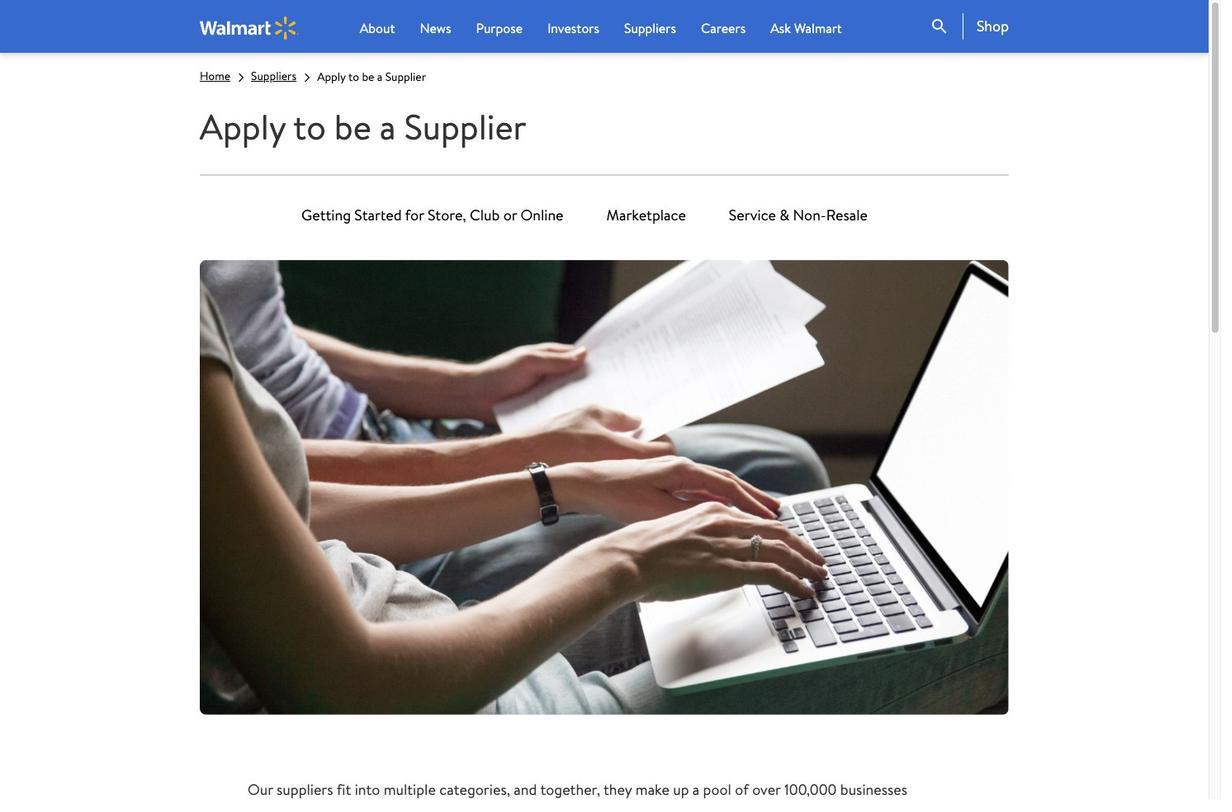 Task type: locate. For each thing, give the bounding box(es) containing it.
about
[[360, 19, 395, 37]]

club
[[470, 205, 500, 226]]

suppliers for suppliers dropdown button
[[624, 19, 676, 37]]

home link
[[200, 68, 231, 84]]

suppliers down home image
[[251, 68, 297, 84]]

0 vertical spatial apply
[[317, 69, 346, 85]]

for
[[405, 205, 424, 226]]

1 vertical spatial a
[[380, 103, 396, 151]]

0 vertical spatial supplier
[[385, 69, 426, 85]]

about button
[[360, 18, 395, 38]]

suppliers left the careers
[[624, 19, 676, 37]]

getting started for store, club or online link
[[301, 196, 564, 236]]

purpose
[[476, 19, 523, 37]]

news
[[420, 19, 451, 37]]

investors button
[[548, 18, 600, 38]]

1 vertical spatial supplier
[[404, 103, 527, 151]]

0 vertical spatial to
[[348, 69, 359, 85]]

0 vertical spatial a
[[377, 69, 383, 85]]

to down suppliers "link"
[[293, 103, 326, 151]]

1 vertical spatial apply
[[200, 103, 286, 151]]

service & non-resale
[[729, 205, 868, 226]]

&
[[780, 205, 790, 226]]

started
[[355, 205, 402, 226]]

careers
[[701, 19, 746, 37]]

marketplace
[[607, 205, 686, 226]]

0 horizontal spatial apply
[[200, 103, 286, 151]]

apply down home
[[200, 103, 286, 151]]

suppliers button
[[624, 18, 676, 38]]

1 horizontal spatial apply
[[317, 69, 346, 85]]

shop
[[977, 16, 1009, 36]]

shop link
[[963, 13, 1009, 40]]

purpose button
[[476, 18, 523, 38]]

suppliers link
[[251, 68, 297, 84]]

1 vertical spatial suppliers
[[251, 68, 297, 84]]

to
[[348, 69, 359, 85], [293, 103, 326, 151]]

getting
[[301, 205, 351, 226]]

apply right suppliers "link"
[[317, 69, 346, 85]]

0 horizontal spatial to
[[293, 103, 326, 151]]

supplier
[[385, 69, 426, 85], [404, 103, 527, 151]]

0 vertical spatial suppliers
[[624, 19, 676, 37]]

0 horizontal spatial suppliers
[[251, 68, 297, 84]]

service
[[729, 205, 776, 226]]

a
[[377, 69, 383, 85], [380, 103, 396, 151]]

1 horizontal spatial suppliers
[[624, 19, 676, 37]]

online
[[521, 205, 564, 226]]

be
[[362, 69, 375, 85], [334, 103, 372, 151]]

apply
[[317, 69, 346, 85], [200, 103, 286, 151]]

apply to be a supplier
[[317, 69, 426, 85], [200, 103, 527, 151]]

to right suppliers "link"
[[348, 69, 359, 85]]

suppliers
[[624, 19, 676, 37], [251, 68, 297, 84]]



Task type: describe. For each thing, give the bounding box(es) containing it.
or
[[504, 205, 517, 226]]

ask walmart link
[[771, 18, 842, 38]]

marketplace link
[[607, 196, 686, 236]]

ask walmart
[[771, 19, 842, 37]]

1 horizontal spatial to
[[348, 69, 359, 85]]

home image
[[200, 16, 298, 39]]

suppliers for suppliers "link"
[[251, 68, 297, 84]]

ask
[[771, 19, 791, 37]]

search
[[930, 17, 950, 36]]

getting started for store, club or online
[[301, 205, 564, 226]]

resale
[[827, 205, 868, 226]]

0 vertical spatial be
[[362, 69, 375, 85]]

a woman works on a laptop in her lap while a man next to her looks through paperwork. image
[[200, 260, 1009, 715]]

investors
[[548, 19, 600, 37]]

0 vertical spatial apply to be a supplier
[[317, 69, 426, 85]]

1 vertical spatial be
[[334, 103, 372, 151]]

careers link
[[701, 18, 746, 38]]

non-
[[793, 205, 827, 226]]

news button
[[420, 18, 451, 38]]

home
[[200, 68, 231, 84]]

store,
[[428, 205, 466, 226]]

walmart
[[795, 19, 842, 37]]

1 vertical spatial to
[[293, 103, 326, 151]]

1 vertical spatial apply to be a supplier
[[200, 103, 527, 151]]

service & non-resale link
[[729, 196, 868, 236]]



Task type: vqa. For each thing, say whether or not it's contained in the screenshot.
party to the top
no



